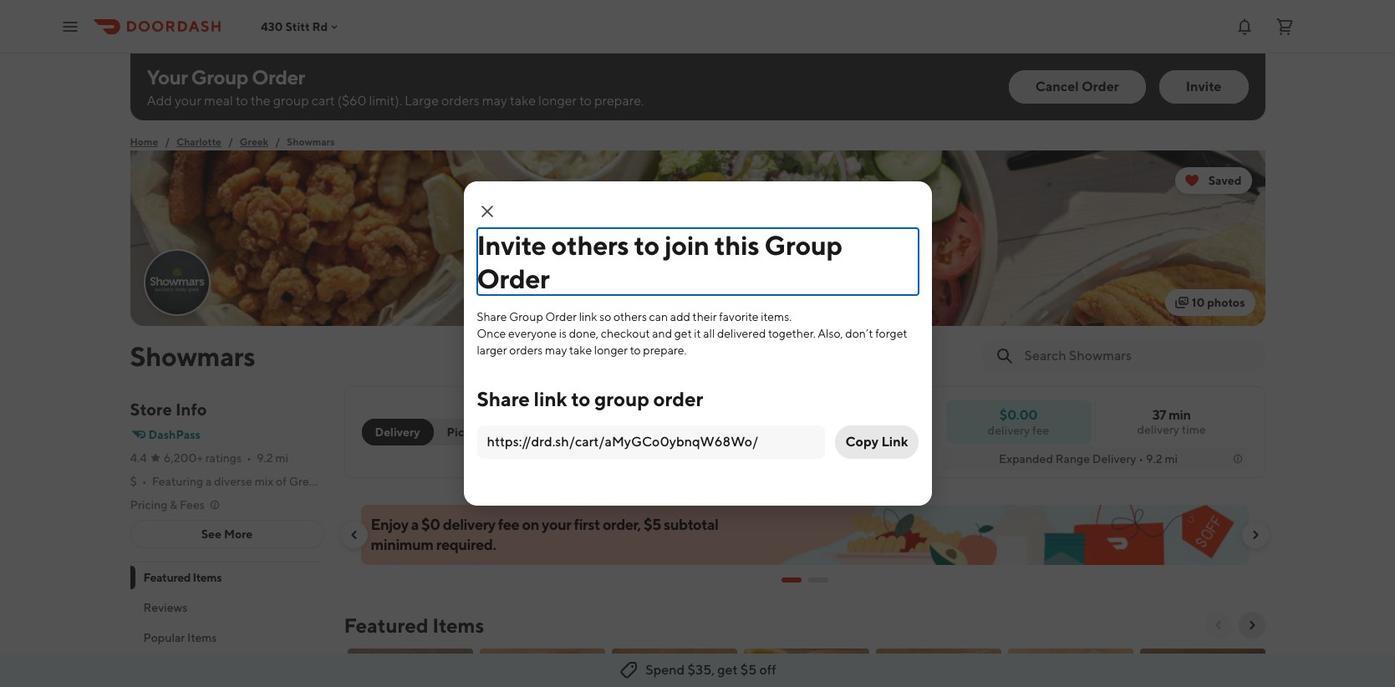 Task type: locate. For each thing, give the bounding box(es) containing it.
2 / from the left
[[228, 135, 233, 148]]

items right popular
[[187, 631, 217, 645]]

first
[[574, 516, 600, 533]]

1 horizontal spatial link
[[579, 310, 597, 324]]

0 vertical spatial orders
[[441, 93, 480, 109]]

0 horizontal spatial group
[[273, 93, 309, 109]]

share down larger
[[477, 387, 530, 410]]

0 vertical spatial others
[[551, 229, 629, 261]]

others up so at left
[[551, 229, 629, 261]]

delivery inside option
[[375, 426, 420, 439]]

1 horizontal spatial group
[[509, 310, 543, 324]]

1 horizontal spatial get
[[718, 662, 738, 678]]

featured up flounder & shrimp image
[[344, 614, 428, 637]]

cart
[[312, 93, 335, 109]]

0 vertical spatial get
[[674, 327, 692, 340]]

9.2
[[257, 451, 273, 465], [1146, 452, 1163, 466]]

$0.00 delivery fee
[[988, 407, 1050, 437]]

delivery
[[1137, 423, 1180, 436], [988, 423, 1030, 437], [443, 516, 495, 533]]

reviews button
[[130, 593, 324, 623]]

can
[[649, 310, 668, 324]]

link left so at left
[[579, 310, 597, 324]]

1 vertical spatial your
[[542, 516, 571, 533]]

delivery
[[375, 426, 420, 439], [1093, 452, 1137, 466]]

may down the is
[[545, 344, 567, 357]]

cancel order button
[[1009, 70, 1146, 104]]

1 horizontal spatial group
[[594, 387, 649, 410]]

0 horizontal spatial take
[[510, 93, 536, 109]]

0 horizontal spatial invite
[[477, 229, 546, 261]]

featured items up reviews
[[143, 571, 222, 584]]

0 horizontal spatial orders
[[441, 93, 480, 109]]

share up once at the left of the page
[[477, 310, 507, 324]]

add
[[147, 93, 172, 109]]

1 vertical spatial prepare.
[[643, 344, 687, 357]]

0 horizontal spatial /
[[165, 135, 170, 148]]

$5
[[644, 516, 661, 533], [741, 662, 757, 678]]

done,
[[569, 327, 599, 340]]

• down 37 min delivery time
[[1139, 452, 1144, 466]]

featured items up flounder & shrimp image
[[344, 614, 484, 637]]

0 vertical spatial your
[[175, 93, 201, 109]]

1 horizontal spatial mi
[[1165, 452, 1178, 466]]

2 vertical spatial group
[[509, 310, 543, 324]]

0 vertical spatial link
[[579, 310, 597, 324]]

0 vertical spatial prepare.
[[594, 93, 644, 109]]

10
[[1192, 296, 1205, 309]]

0 horizontal spatial fee
[[498, 516, 519, 533]]

2 horizontal spatial delivery
[[1137, 423, 1180, 436]]

the classic image
[[744, 649, 869, 687]]

get left it
[[674, 327, 692, 340]]

delivery down $0.00
[[988, 423, 1030, 437]]

gyro pita image
[[1140, 649, 1265, 687]]

may inside share group order link so others can add their favorite items. once everyone is done, checkout and get it all delivered together. also, don't forget larger orders may take longer to prepare.
[[545, 344, 567, 357]]

1 / from the left
[[165, 135, 170, 148]]

orders down 'everyone' on the top left of the page
[[509, 344, 543, 357]]

0 vertical spatial may
[[482, 93, 507, 109]]

/ right greek
[[275, 135, 280, 148]]

group for your group order
[[191, 65, 248, 89]]

mi down 37 min delivery time
[[1165, 452, 1178, 466]]

favorite
[[719, 310, 759, 324]]

1 vertical spatial share
[[477, 387, 530, 410]]

featured items heading
[[344, 612, 484, 639]]

popcorn shrimp image
[[876, 649, 1001, 687]]

1 vertical spatial invite
[[477, 229, 546, 261]]

group up meal
[[191, 65, 248, 89]]

expanded range delivery • 9.2 mi
[[999, 452, 1178, 466]]

1 vertical spatial link
[[534, 387, 567, 410]]

featured items
[[143, 571, 222, 584], [344, 614, 484, 637]]

minimum
[[371, 536, 434, 553]]

2 horizontal spatial •
[[1139, 452, 1144, 466]]

0 horizontal spatial $5
[[644, 516, 661, 533]]

0 vertical spatial share
[[477, 310, 507, 324]]

/ left greek
[[228, 135, 233, 148]]

see
[[201, 528, 222, 541]]

group inside your group order add your meal to the group cart ($60 limit). large orders may take longer to prepare.
[[191, 65, 248, 89]]

order inside your group order add your meal to the group cart ($60 limit). large orders may take longer to prepare.
[[252, 65, 305, 89]]

0 vertical spatial fee
[[1032, 423, 1050, 437]]

share group order link so others can add their favorite items. once everyone is done, checkout and get it all delivered together. also, don't forget larger orders may take longer to prepare.
[[477, 310, 908, 357]]

mi right ratings
[[275, 451, 288, 465]]

featured up reviews
[[143, 571, 191, 584]]

ratings
[[205, 451, 242, 465]]

1 vertical spatial group
[[594, 387, 649, 410]]

1 horizontal spatial orders
[[509, 344, 543, 357]]

store info
[[130, 400, 207, 419]]

Delivery radio
[[362, 419, 434, 446]]

others up checkout
[[614, 310, 647, 324]]

delivery right "range"
[[1093, 452, 1137, 466]]

0 vertical spatial invite
[[1186, 79, 1222, 94]]

order up 'everyone' on the top left of the page
[[477, 263, 550, 294]]

0 vertical spatial $5
[[644, 516, 661, 533]]

9.2 mi
[[257, 451, 288, 465]]

1 horizontal spatial /
[[228, 135, 233, 148]]

invite
[[1186, 79, 1222, 94], [477, 229, 546, 261]]

order right cancel
[[1082, 79, 1119, 94]]

previous button of carousel image
[[347, 528, 361, 542], [1212, 619, 1225, 632]]

•
[[247, 451, 252, 465], [1139, 452, 1144, 466], [142, 475, 147, 488]]

so
[[600, 310, 611, 324]]

1 horizontal spatial featured
[[344, 614, 428, 637]]

$ •
[[130, 475, 147, 488]]

1 horizontal spatial showmars
[[287, 135, 335, 148]]

a
[[411, 516, 419, 533]]

1 horizontal spatial $5
[[741, 662, 757, 678]]

group right this
[[765, 229, 843, 261]]

0 horizontal spatial longer
[[538, 93, 577, 109]]

0 horizontal spatial group
[[191, 65, 248, 89]]

items up flounder & shrimp image
[[432, 614, 484, 637]]

$5 left off
[[741, 662, 757, 678]]

delivery inside enjoy a $0 delivery fee on your first order, $5 subtotal minimum required.
[[443, 516, 495, 533]]

delivery left pickup option
[[375, 426, 420, 439]]

0 horizontal spatial delivery
[[375, 426, 420, 439]]

world famous fish sandwich image
[[479, 649, 605, 687]]

fee
[[1032, 423, 1050, 437], [498, 516, 519, 533]]

featured
[[143, 571, 191, 584], [344, 614, 428, 637]]

2 share from the top
[[477, 387, 530, 410]]

0 vertical spatial showmars
[[287, 135, 335, 148]]

1 share from the top
[[477, 310, 507, 324]]

copy
[[846, 434, 879, 450]]

pricing & fees
[[130, 498, 205, 512]]

9.2 right ratings
[[257, 451, 273, 465]]

charlotte link
[[176, 134, 221, 150]]

get right $35,
[[718, 662, 738, 678]]

1 vertical spatial featured items
[[344, 614, 484, 637]]

1 horizontal spatial fee
[[1032, 423, 1050, 437]]

1 horizontal spatial longer
[[594, 344, 628, 357]]

info
[[175, 400, 207, 419]]

may right large
[[482, 93, 507, 109]]

your right on on the left bottom of the page
[[542, 516, 571, 533]]

1 vertical spatial delivery
[[1093, 452, 1137, 466]]

others inside share group order link so others can add their favorite items. once everyone is done, checkout and get it all delivered together. also, don't forget larger orders may take longer to prepare.
[[614, 310, 647, 324]]

showmars image
[[130, 150, 1265, 326], [145, 251, 209, 314]]

group
[[191, 65, 248, 89], [765, 229, 843, 261], [509, 310, 543, 324]]

delivery left the time
[[1137, 423, 1180, 436]]

fee inside the '$0.00 delivery fee'
[[1032, 423, 1050, 437]]

1 vertical spatial featured
[[344, 614, 428, 637]]

saved
[[1209, 174, 1242, 187]]

off
[[760, 662, 776, 678]]

1 vertical spatial fee
[[498, 516, 519, 533]]

order,
[[603, 516, 641, 533]]

items.
[[761, 310, 792, 324]]

share
[[477, 310, 507, 324], [477, 387, 530, 410]]

prepare.
[[594, 93, 644, 109], [643, 344, 687, 357]]

1 vertical spatial group
[[765, 229, 843, 261]]

0 horizontal spatial featured items
[[143, 571, 222, 584]]

0 horizontal spatial featured
[[143, 571, 191, 584]]

orders
[[441, 93, 480, 109], [509, 344, 543, 357]]

delivery inside the '$0.00 delivery fee'
[[988, 423, 1030, 437]]

more
[[224, 528, 253, 541]]

group right the
[[273, 93, 309, 109]]

your right add
[[175, 93, 201, 109]]

orders right large
[[441, 93, 480, 109]]

large
[[405, 93, 439, 109]]

1 vertical spatial longer
[[594, 344, 628, 357]]

order up the is
[[545, 310, 577, 324]]

order methods option group
[[362, 419, 498, 446]]

0 vertical spatial delivery
[[375, 426, 420, 439]]

expanded range delivery • 9.2 mi image
[[1231, 452, 1244, 466]]

group
[[273, 93, 309, 109], [594, 387, 649, 410]]

1 horizontal spatial featured items
[[344, 614, 484, 637]]

• right $
[[142, 475, 147, 488]]

1 vertical spatial take
[[569, 344, 592, 357]]

featured inside heading
[[344, 614, 428, 637]]

stitt
[[285, 20, 310, 33]]

group inside share group order link so others can add their favorite items. once everyone is done, checkout and get it all delivered together. also, don't forget larger orders may take longer to prepare.
[[509, 310, 543, 324]]

1 horizontal spatial take
[[569, 344, 592, 357]]

0 horizontal spatial may
[[482, 93, 507, 109]]

0 horizontal spatial get
[[674, 327, 692, 340]]

2 horizontal spatial /
[[275, 135, 280, 148]]

showmars up info
[[130, 340, 255, 372]]

share inside share group order link so others can add their favorite items. once everyone is done, checkout and get it all delivered together. also, don't forget larger orders may take longer to prepare.
[[477, 310, 507, 324]]

1 vertical spatial previous button of carousel image
[[1212, 619, 1225, 632]]

to
[[236, 93, 248, 109], [580, 93, 592, 109], [634, 229, 660, 261], [630, 344, 641, 357], [571, 387, 590, 410]]

2 horizontal spatial group
[[765, 229, 843, 261]]

1 horizontal spatial delivery
[[1093, 452, 1137, 466]]

previous button of carousel image left enjoy
[[347, 528, 361, 542]]

0 vertical spatial take
[[510, 93, 536, 109]]

1 horizontal spatial delivery
[[988, 423, 1030, 437]]

430 stitt rd button
[[261, 20, 341, 33]]

0 vertical spatial featured items
[[143, 571, 222, 584]]

link down the is
[[534, 387, 567, 410]]

longer
[[538, 93, 577, 109], [594, 344, 628, 357]]

fee down $0.00
[[1032, 423, 1050, 437]]

$0
[[421, 516, 440, 533]]

$5 right the 'order,'
[[644, 516, 661, 533]]

0 horizontal spatial 9.2
[[257, 451, 273, 465]]

prepare. inside your group order add your meal to the group cart ($60 limit). large orders may take longer to prepare.
[[594, 93, 644, 109]]

• left 9.2 mi
[[247, 451, 252, 465]]

previous button of carousel image left next button of carousel image
[[1212, 619, 1225, 632]]

/ right home
[[165, 135, 170, 148]]

0 vertical spatial longer
[[538, 93, 577, 109]]

may
[[482, 93, 507, 109], [545, 344, 567, 357]]

charlotte
[[176, 135, 221, 148]]

showmars down cart
[[287, 135, 335, 148]]

and
[[652, 327, 672, 340]]

1 horizontal spatial invite
[[1186, 79, 1222, 94]]

next button of carousel image
[[1249, 528, 1262, 542]]

0 vertical spatial group
[[273, 93, 309, 109]]

items up reviews button
[[193, 571, 222, 584]]

fee left on on the left bottom of the page
[[498, 516, 519, 533]]

order up the
[[252, 65, 305, 89]]

don't
[[845, 327, 873, 340]]

group up share link text field
[[594, 387, 649, 410]]

also,
[[818, 327, 843, 340]]

9.2 down 37 min delivery time
[[1146, 452, 1163, 466]]

0 horizontal spatial •
[[142, 475, 147, 488]]

0 horizontal spatial showmars
[[130, 340, 255, 372]]

0 horizontal spatial previous button of carousel image
[[347, 528, 361, 542]]

1 horizontal spatial may
[[545, 344, 567, 357]]

your inside enjoy a $0 delivery fee on your first order, $5 subtotal minimum required.
[[542, 516, 571, 533]]

0 horizontal spatial your
[[175, 93, 201, 109]]

/
[[165, 135, 170, 148], [228, 135, 233, 148], [275, 135, 280, 148]]

order
[[252, 65, 305, 89], [1082, 79, 1119, 94], [477, 263, 550, 294], [545, 310, 577, 324]]

0 vertical spatial group
[[191, 65, 248, 89]]

take
[[510, 93, 536, 109], [569, 344, 592, 357]]

1 vertical spatial showmars
[[130, 340, 255, 372]]

see more button
[[131, 521, 323, 548]]

1 vertical spatial orders
[[509, 344, 543, 357]]

1 vertical spatial may
[[545, 344, 567, 357]]

delivery up required.
[[443, 516, 495, 533]]

1 horizontal spatial your
[[542, 516, 571, 533]]

spend $35, get $5 off
[[646, 662, 776, 678]]

invite inside invite others to join this group order
[[477, 229, 546, 261]]

invite inside button
[[1186, 79, 1222, 94]]

group up 'everyone' on the top left of the page
[[509, 310, 543, 324]]

invite for invite others to join this group order
[[477, 229, 546, 261]]

1 vertical spatial others
[[614, 310, 647, 324]]

0 horizontal spatial delivery
[[443, 516, 495, 533]]



Task type: describe. For each thing, give the bounding box(es) containing it.
fees
[[180, 498, 205, 512]]

get inside share group order link so others can add their favorite items. once everyone is done, checkout and get it all delivered together. also, don't forget larger orders may take longer to prepare.
[[674, 327, 692, 340]]

share for share group order link so others can add their favorite items. once everyone is done, checkout and get it all delivered together. also, don't forget larger orders may take longer to prepare.
[[477, 310, 507, 324]]

longer inside your group order add your meal to the group cart ($60 limit). large orders may take longer to prepare.
[[538, 93, 577, 109]]

delivery inside 37 min delivery time
[[1137, 423, 1180, 436]]

subtotal
[[664, 516, 719, 533]]

join
[[665, 229, 709, 261]]

copy link button
[[836, 426, 918, 459]]

prepare. inside share group order link so others can add their favorite items. once everyone is done, checkout and get it all delivered together. also, don't forget larger orders may take longer to prepare.
[[643, 344, 687, 357]]

limit).
[[369, 93, 402, 109]]

together.
[[768, 327, 816, 340]]

items inside heading
[[432, 614, 484, 637]]

link
[[882, 434, 908, 450]]

home
[[130, 135, 158, 148]]

orders inside share group order link so others can add their favorite items. once everyone is done, checkout and get it all delivered together. also, don't forget larger orders may take longer to prepare.
[[509, 344, 543, 357]]

range
[[1056, 452, 1090, 466]]

your group order add your meal to the group cart ($60 limit). large orders may take longer to prepare.
[[147, 65, 644, 109]]

popular items button
[[130, 623, 324, 653]]

group inside your group order add your meal to the group cart ($60 limit). large orders may take longer to prepare.
[[273, 93, 309, 109]]

4.4
[[130, 451, 147, 465]]

greek
[[240, 135, 268, 148]]

6,200+ ratings •
[[164, 451, 252, 465]]

the
[[251, 93, 271, 109]]

may inside your group order add your meal to the group cart ($60 limit). large orders may take longer to prepare.
[[482, 93, 507, 109]]

order inside share group order link so others can add their favorite items. once everyone is done, checkout and get it all delivered together. also, don't forget larger orders may take longer to prepare.
[[545, 310, 577, 324]]

6,200+
[[164, 451, 203, 465]]

&
[[170, 498, 177, 512]]

$
[[130, 475, 137, 488]]

link inside share group order link so others can add their favorite items. once everyone is done, checkout and get it all delivered together. also, don't forget larger orders may take longer to prepare.
[[579, 310, 597, 324]]

$5 inside enjoy a $0 delivery fee on your first order, $5 subtotal minimum required.
[[644, 516, 661, 533]]

reviews
[[143, 601, 188, 614]]

others inside invite others to join this group order
[[551, 229, 629, 261]]

0 items, open order cart image
[[1275, 16, 1295, 36]]

all
[[703, 327, 715, 340]]

0 vertical spatial featured
[[143, 571, 191, 584]]

3 / from the left
[[275, 135, 280, 148]]

on
[[522, 516, 539, 533]]

group for share group order link so others can add their favorite items.
[[509, 310, 543, 324]]

10 photos
[[1192, 296, 1245, 309]]

take inside share group order link so others can add their favorite items. once everyone is done, checkout and get it all delivered together. also, don't forget larger orders may take longer to prepare.
[[569, 344, 592, 357]]

their
[[693, 310, 717, 324]]

popular items
[[143, 631, 217, 645]]

open menu image
[[60, 16, 80, 36]]

this
[[715, 229, 760, 261]]

1 vertical spatial $5
[[741, 662, 757, 678]]

delivered
[[717, 327, 766, 340]]

cancel order
[[1036, 79, 1119, 94]]

order
[[653, 387, 703, 410]]

forget
[[875, 327, 908, 340]]

10 photos button
[[1165, 289, 1255, 316]]

greek link
[[240, 134, 268, 150]]

all american image
[[1008, 649, 1133, 687]]

0 vertical spatial previous button of carousel image
[[347, 528, 361, 542]]

min
[[1169, 407, 1191, 423]]

pickup
[[447, 426, 485, 439]]

to inside invite others to join this group order
[[634, 229, 660, 261]]

cancel
[[1036, 79, 1079, 94]]

order inside invite others to join this group order
[[477, 263, 550, 294]]

1 horizontal spatial •
[[247, 451, 252, 465]]

pricing
[[130, 498, 168, 512]]

orders inside your group order add your meal to the group cart ($60 limit). large orders may take longer to prepare.
[[441, 93, 480, 109]]

1 horizontal spatial 9.2
[[1146, 452, 1163, 466]]

Share link text field
[[487, 433, 816, 451]]

37
[[1153, 407, 1166, 423]]

it
[[694, 327, 701, 340]]

enjoy
[[371, 516, 408, 533]]

copy link
[[846, 434, 908, 450]]

your inside your group order add your meal to the group cart ($60 limit). large orders may take longer to prepare.
[[175, 93, 201, 109]]

1 vertical spatial get
[[718, 662, 738, 678]]

invite others to join this group order
[[477, 229, 843, 294]]

once
[[477, 327, 506, 340]]

invite for invite
[[1186, 79, 1222, 94]]

select promotional banner element
[[781, 565, 828, 595]]

$35,
[[688, 662, 715, 678]]

time
[[1182, 423, 1206, 436]]

checkout
[[601, 327, 650, 340]]

notification bell image
[[1235, 16, 1255, 36]]

add
[[670, 310, 691, 324]]

group inside invite others to join this group order
[[765, 229, 843, 261]]

to inside share group order link so others can add their favorite items. once everyone is done, checkout and get it all delivered together. also, don't forget larger orders may take longer to prepare.
[[630, 344, 641, 357]]

37 min delivery time
[[1137, 407, 1206, 436]]

saved button
[[1175, 167, 1252, 194]]

next button of carousel image
[[1245, 619, 1259, 632]]

is
[[559, 327, 567, 340]]

take inside your group order add your meal to the group cart ($60 limit). large orders may take longer to prepare.
[[510, 93, 536, 109]]

see more
[[201, 528, 253, 541]]

photos
[[1207, 296, 1245, 309]]

calabash shrimp* image
[[612, 649, 737, 687]]

larger
[[477, 344, 507, 357]]

expanded
[[999, 452, 1053, 466]]

your
[[147, 65, 188, 89]]

everyone
[[508, 327, 557, 340]]

0 horizontal spatial link
[[534, 387, 567, 410]]

dashpass
[[148, 428, 201, 441]]

popular
[[143, 631, 185, 645]]

invite button
[[1159, 70, 1249, 104]]

close invite others to join this group order image
[[477, 201, 497, 222]]

order inside "button"
[[1082, 79, 1119, 94]]

home / charlotte / greek / showmars
[[130, 135, 335, 148]]

home link
[[130, 134, 158, 150]]

0 horizontal spatial mi
[[275, 451, 288, 465]]

1 horizontal spatial previous button of carousel image
[[1212, 619, 1225, 632]]

($60
[[337, 93, 367, 109]]

share for share link to group order
[[477, 387, 530, 410]]

meal
[[204, 93, 233, 109]]

fee inside enjoy a $0 delivery fee on your first order, $5 subtotal minimum required.
[[498, 516, 519, 533]]

store
[[130, 400, 172, 419]]

spend
[[646, 662, 685, 678]]

required.
[[436, 536, 496, 553]]

flounder & shrimp image
[[347, 649, 473, 687]]

430
[[261, 20, 283, 33]]

Item Search search field
[[1025, 347, 1252, 365]]

share link to group order
[[477, 387, 703, 410]]

$0.00
[[1000, 407, 1038, 423]]

Pickup radio
[[423, 419, 498, 446]]

items inside "button"
[[187, 631, 217, 645]]

430 stitt rd
[[261, 20, 328, 33]]

longer inside share group order link so others can add their favorite items. once everyone is done, checkout and get it all delivered together. also, don't forget larger orders may take longer to prepare.
[[594, 344, 628, 357]]



Task type: vqa. For each thing, say whether or not it's contained in the screenshot.
bottom Work
no



